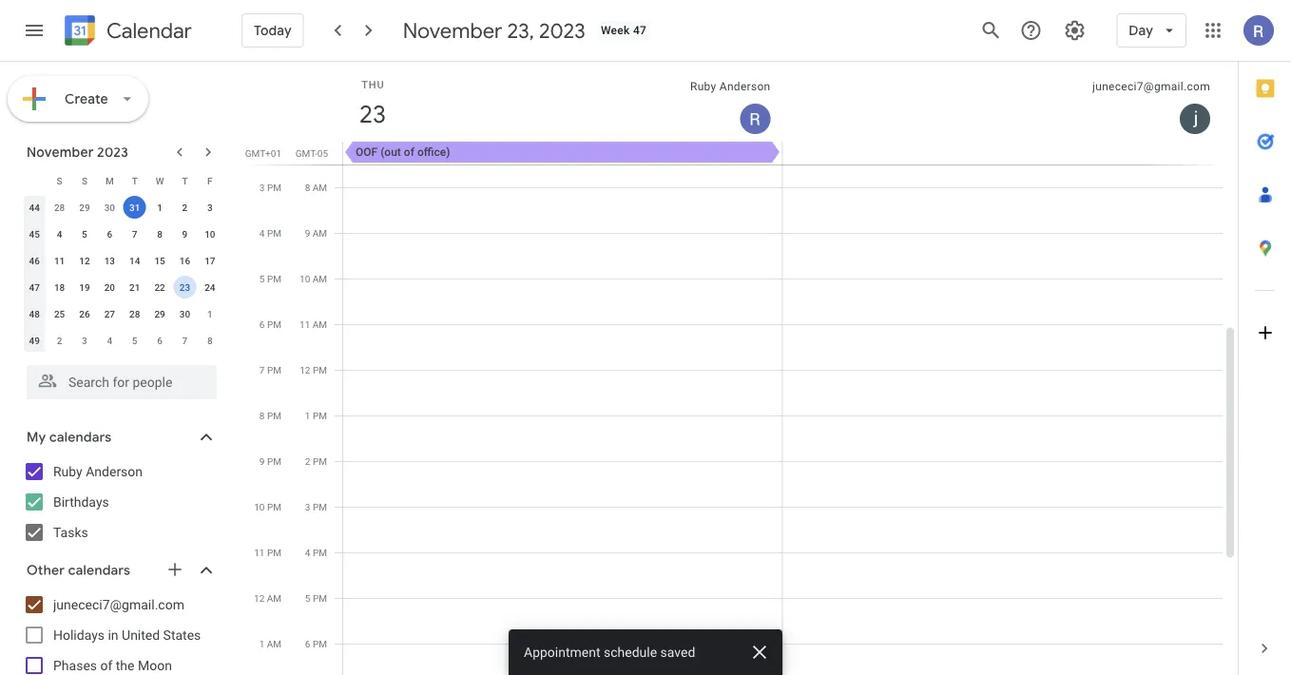 Task type: locate. For each thing, give the bounding box(es) containing it.
1 horizontal spatial 5 pm
[[305, 592, 327, 604]]

0 vertical spatial 10
[[205, 228, 215, 240]]

1 vertical spatial 10
[[300, 273, 310, 284]]

0 horizontal spatial 23
[[179, 281, 190, 293]]

1 vertical spatial anderson
[[86, 464, 143, 479]]

2 vertical spatial 10
[[254, 501, 265, 513]]

8 for december 8 element
[[207, 335, 213, 346]]

15 element
[[148, 249, 171, 272]]

1 horizontal spatial 10
[[254, 501, 265, 513]]

calendars right "my"
[[49, 429, 112, 446]]

junececi7@gmail.com
[[1093, 80, 1210, 93], [53, 597, 184, 612]]

0 vertical spatial of
[[404, 145, 414, 159]]

8 right december 7 element
[[207, 335, 213, 346]]

1 horizontal spatial 12
[[254, 592, 265, 604]]

0 vertical spatial 28
[[54, 202, 65, 213]]

5 right december 4 element
[[132, 335, 137, 346]]

5 row from the top
[[22, 274, 222, 300]]

22 element
[[148, 276, 171, 299]]

2 right october 31, today element
[[182, 202, 188, 213]]

ruby anderson
[[690, 80, 771, 93], [53, 464, 143, 479]]

row containing 47
[[22, 274, 222, 300]]

47 right week
[[633, 24, 647, 37]]

1 vertical spatial 28
[[129, 308, 140, 319]]

23 right 22 element
[[179, 281, 190, 293]]

1 vertical spatial calendars
[[68, 562, 130, 579]]

10 up 17
[[205, 228, 215, 240]]

2 right 9 pm
[[305, 455, 310, 467]]

october 28 element
[[48, 196, 71, 219]]

1
[[157, 202, 163, 213], [207, 308, 213, 319], [305, 410, 310, 421], [259, 638, 265, 649]]

settings menu image
[[1063, 19, 1086, 42]]

4 row from the top
[[22, 247, 222, 274]]

am down 12 am
[[267, 638, 281, 649]]

0 horizontal spatial s
[[57, 175, 62, 186]]

28 right 27 element
[[129, 308, 140, 319]]

6 pm right 1 am
[[305, 638, 327, 649]]

2 horizontal spatial 11
[[300, 319, 310, 330]]

5 pm left the 10 am
[[259, 273, 281, 284]]

0 horizontal spatial 28
[[54, 202, 65, 213]]

ruby
[[690, 80, 716, 93], [53, 464, 82, 479]]

4 pm right "11 pm"
[[305, 547, 327, 558]]

16
[[179, 255, 190, 266]]

f
[[207, 175, 213, 186]]

2
[[182, 202, 188, 213], [57, 335, 62, 346], [305, 455, 310, 467]]

1 horizontal spatial 9
[[259, 455, 265, 467]]

10 up "11 pm"
[[254, 501, 265, 513]]

4
[[259, 227, 265, 239], [57, 228, 62, 240], [107, 335, 112, 346], [305, 547, 310, 558]]

0 horizontal spatial november
[[27, 144, 94, 161]]

1 horizontal spatial ruby
[[690, 80, 716, 93]]

0 vertical spatial 2
[[182, 202, 188, 213]]

6 row from the top
[[22, 300, 222, 327]]

2023 right 23,
[[539, 17, 586, 44]]

10 pm
[[254, 501, 281, 513]]

23 element
[[173, 276, 196, 299]]

1 horizontal spatial 29
[[154, 308, 165, 319]]

anderson
[[720, 80, 771, 93], [86, 464, 143, 479]]

3 pm down the 2 pm
[[305, 501, 327, 513]]

1 vertical spatial 29
[[154, 308, 165, 319]]

m
[[105, 175, 114, 186]]

december 2 element
[[48, 329, 71, 352]]

0 horizontal spatial 47
[[29, 281, 40, 293]]

1 vertical spatial 2
[[57, 335, 62, 346]]

1 vertical spatial of
[[100, 658, 113, 673]]

0 vertical spatial calendars
[[49, 429, 112, 446]]

calendars inside my calendars dropdown button
[[49, 429, 112, 446]]

2023
[[539, 17, 586, 44], [97, 144, 128, 161]]

1 pm
[[305, 410, 327, 421]]

29 element
[[148, 302, 171, 325]]

calendars
[[49, 429, 112, 446], [68, 562, 130, 579]]

20 element
[[98, 276, 121, 299]]

0 vertical spatial anderson
[[720, 80, 771, 93]]

25
[[54, 308, 65, 319]]

28 element
[[123, 302, 146, 325]]

10 for 10 pm
[[254, 501, 265, 513]]

11 up 12 am
[[254, 547, 265, 558]]

2023 up m
[[97, 144, 128, 161]]

ruby anderson up the "birthdays"
[[53, 464, 143, 479]]

am up "12 pm"
[[313, 319, 327, 330]]

23 cell
[[172, 274, 197, 300]]

am down the 8 am on the top of the page
[[313, 227, 327, 239]]

1 horizontal spatial junececi7@gmail.com
[[1093, 80, 1210, 93]]

ruby anderson inside 23 column header
[[690, 80, 771, 93]]

calendar element
[[61, 11, 192, 53]]

0 vertical spatial 3 pm
[[259, 182, 281, 193]]

7
[[132, 228, 137, 240], [182, 335, 188, 346], [259, 364, 265, 376]]

s up october 28 element
[[57, 175, 62, 186]]

am down 9 am
[[313, 273, 327, 284]]

Search for people text field
[[38, 365, 205, 399]]

6
[[107, 228, 112, 240], [259, 319, 265, 330], [157, 335, 163, 346], [305, 638, 310, 649]]

47
[[633, 24, 647, 37], [29, 281, 40, 293]]

10 for 10
[[205, 228, 215, 240]]

0 vertical spatial 29
[[79, 202, 90, 213]]

am for 8 am
[[313, 182, 327, 193]]

2 vertical spatial 11
[[254, 547, 265, 558]]

am
[[313, 182, 327, 193], [313, 227, 327, 239], [313, 273, 327, 284], [313, 319, 327, 330], [267, 592, 281, 604], [267, 638, 281, 649]]

1 vertical spatial junececi7@gmail.com
[[53, 597, 184, 612]]

12
[[79, 255, 90, 266], [300, 364, 310, 376], [254, 592, 265, 604]]

row containing 44
[[22, 194, 222, 221]]

other calendars
[[27, 562, 130, 579]]

t left 'w' on the top left of the page
[[132, 175, 138, 186]]

0 horizontal spatial anderson
[[86, 464, 143, 479]]

ruby anderson up 'oof (out of office)' row
[[690, 80, 771, 93]]

1 horizontal spatial of
[[404, 145, 414, 159]]

2 horizontal spatial 2
[[305, 455, 310, 467]]

november up october 28 element
[[27, 144, 94, 161]]

5 right 12 am
[[305, 592, 310, 604]]

23 inside column header
[[358, 98, 385, 130]]

december 4 element
[[98, 329, 121, 352]]

11 right 46
[[54, 255, 65, 266]]

0 horizontal spatial ruby
[[53, 464, 82, 479]]

0 horizontal spatial ruby anderson
[[53, 464, 143, 479]]

2 horizontal spatial 10
[[300, 273, 310, 284]]

november for november 2023
[[27, 144, 94, 161]]

row group
[[22, 194, 222, 354]]

calendars down tasks
[[68, 562, 130, 579]]

calendar
[[106, 18, 192, 44]]

0 horizontal spatial 6 pm
[[259, 319, 281, 330]]

None search field
[[0, 358, 236, 399]]

2 vertical spatial 12
[[254, 592, 265, 604]]

junececi7@gmail.com inside other calendars "list"
[[53, 597, 184, 612]]

31
[[129, 202, 140, 213]]

anderson inside my calendars list
[[86, 464, 143, 479]]

0 vertical spatial november
[[403, 17, 502, 44]]

23 inside cell
[[179, 281, 190, 293]]

3 down f
[[207, 202, 213, 213]]

november 23, 2023
[[403, 17, 586, 44]]

22
[[154, 281, 165, 293]]

junececi7@gmail.com down day dropdown button
[[1093, 80, 1210, 93]]

0 horizontal spatial 5 pm
[[259, 273, 281, 284]]

28
[[54, 202, 65, 213], [129, 308, 140, 319]]

6 pm
[[259, 319, 281, 330], [305, 638, 327, 649]]

10 up '11 am'
[[300, 273, 310, 284]]

28 for 28 element
[[129, 308, 140, 319]]

12 element
[[73, 249, 96, 272]]

27
[[104, 308, 115, 319]]

pm up 1 pm
[[313, 364, 327, 376]]

row containing 46
[[22, 247, 222, 274]]

0 horizontal spatial t
[[132, 175, 138, 186]]

7 inside 23 grid
[[259, 364, 265, 376]]

0 horizontal spatial junececi7@gmail.com
[[53, 597, 184, 612]]

9 up 10 pm
[[259, 455, 265, 467]]

thu 23
[[358, 78, 385, 130]]

0 horizontal spatial of
[[100, 658, 113, 673]]

oof
[[356, 145, 378, 159]]

1 vertical spatial 23
[[179, 281, 190, 293]]

1 vertical spatial ruby
[[53, 464, 82, 479]]

1 vertical spatial ruby anderson
[[53, 464, 143, 479]]

27 element
[[98, 302, 121, 325]]

8 up 9 pm
[[259, 410, 265, 421]]

ruby anderson inside my calendars list
[[53, 464, 143, 479]]

of left the
[[100, 658, 113, 673]]

2 for 2 pm
[[305, 455, 310, 467]]

december 3 element
[[73, 329, 96, 352]]

30
[[104, 202, 115, 213], [179, 308, 190, 319]]

12 pm
[[300, 364, 327, 376]]

december 7 element
[[173, 329, 196, 352]]

1 horizontal spatial 4 pm
[[305, 547, 327, 558]]

0 horizontal spatial 30
[[104, 202, 115, 213]]

0 horizontal spatial 4 pm
[[259, 227, 281, 239]]

9 up the 10 am
[[305, 227, 310, 239]]

states
[[163, 627, 201, 643]]

t right 'w' on the top left of the page
[[182, 175, 188, 186]]

holidays in united states
[[53, 627, 201, 643]]

23 column header
[[343, 62, 783, 142]]

1 am
[[259, 638, 281, 649]]

calendars inside other calendars dropdown button
[[68, 562, 130, 579]]

0 vertical spatial junececi7@gmail.com
[[1093, 80, 1210, 93]]

24 element
[[199, 276, 221, 299]]

8
[[305, 182, 310, 193], [157, 228, 163, 240], [207, 335, 213, 346], [259, 410, 265, 421]]

tasks
[[53, 524, 88, 540]]

3 pm down gmt+01
[[259, 182, 281, 193]]

2 vertical spatial 7
[[259, 364, 265, 376]]

9 inside 'november 2023' grid
[[182, 228, 188, 240]]

1 vertical spatial 5 pm
[[305, 592, 327, 604]]

12 down "11 pm"
[[254, 592, 265, 604]]

15
[[154, 255, 165, 266]]

0 vertical spatial 47
[[633, 24, 647, 37]]

1 horizontal spatial 11
[[254, 547, 265, 558]]

pm
[[267, 182, 281, 193], [267, 227, 281, 239], [267, 273, 281, 284], [267, 319, 281, 330], [267, 364, 281, 376], [313, 364, 327, 376], [267, 410, 281, 421], [313, 410, 327, 421], [267, 455, 281, 467], [313, 455, 327, 467], [267, 501, 281, 513], [313, 501, 327, 513], [267, 547, 281, 558], [313, 547, 327, 558], [313, 592, 327, 604], [313, 638, 327, 649]]

2 left december 3 element
[[57, 335, 62, 346]]

9
[[305, 227, 310, 239], [182, 228, 188, 240], [259, 455, 265, 467]]

11 inside 'november 2023' grid
[[54, 255, 65, 266]]

pm right 12 am
[[313, 592, 327, 604]]

0 horizontal spatial 11
[[54, 255, 65, 266]]

tab list
[[1239, 62, 1291, 622]]

1 horizontal spatial 28
[[129, 308, 140, 319]]

anderson down my calendars dropdown button
[[86, 464, 143, 479]]

23
[[358, 98, 385, 130], [179, 281, 190, 293]]

2 t from the left
[[182, 175, 188, 186]]

pm down gmt+01
[[267, 182, 281, 193]]

0 horizontal spatial 10
[[205, 228, 215, 240]]

december 6 element
[[148, 329, 171, 352]]

0 vertical spatial 11
[[54, 255, 65, 266]]

1 horizontal spatial 2023
[[539, 17, 586, 44]]

3 row from the top
[[22, 221, 222, 247]]

8 for 8 am
[[305, 182, 310, 193]]

45
[[29, 228, 40, 240]]

7 for 7 pm
[[259, 364, 265, 376]]

0 horizontal spatial 7
[[132, 228, 137, 240]]

am up 1 am
[[267, 592, 281, 604]]

47 left 18
[[29, 281, 40, 293]]

1 right 30 element
[[207, 308, 213, 319]]

1 vertical spatial 47
[[29, 281, 40, 293]]

29 right october 28 element
[[79, 202, 90, 213]]

of inside other calendars "list"
[[100, 658, 113, 673]]

1 horizontal spatial t
[[182, 175, 188, 186]]

1 horizontal spatial 3 pm
[[305, 501, 327, 513]]

11 down the 10 am
[[300, 319, 310, 330]]

1 horizontal spatial november
[[403, 17, 502, 44]]

2 horizontal spatial 12
[[300, 364, 310, 376]]

1 down 12 am
[[259, 638, 265, 649]]

0 vertical spatial 23
[[358, 98, 385, 130]]

7 row from the top
[[22, 327, 222, 354]]

12 right 7 pm
[[300, 364, 310, 376]]

1 horizontal spatial 30
[[179, 308, 190, 319]]

31 cell
[[122, 194, 147, 221]]

anderson up 'oof (out of office)' row
[[720, 80, 771, 93]]

0 vertical spatial 7
[[132, 228, 137, 240]]

1 s from the left
[[57, 175, 62, 186]]

4 pm left 9 am
[[259, 227, 281, 239]]

30 right october 29 element
[[104, 202, 115, 213]]

1 horizontal spatial 23
[[358, 98, 385, 130]]

9 am
[[305, 227, 327, 239]]

28 right 44
[[54, 202, 65, 213]]

9 left 10 element
[[182, 228, 188, 240]]

11 for 11
[[54, 255, 65, 266]]

pm right "11 pm"
[[313, 547, 327, 558]]

0 horizontal spatial 2023
[[97, 144, 128, 161]]

29 right 28 element
[[154, 308, 165, 319]]

2 vertical spatial 2
[[305, 455, 310, 467]]

5
[[82, 228, 87, 240], [259, 273, 265, 284], [132, 335, 137, 346], [305, 592, 310, 604]]

1 horizontal spatial ruby anderson
[[690, 80, 771, 93]]

calendars for my calendars
[[49, 429, 112, 446]]

0 horizontal spatial 2
[[57, 335, 62, 346]]

1 t from the left
[[132, 175, 138, 186]]

november
[[403, 17, 502, 44], [27, 144, 94, 161]]

3 pm
[[259, 182, 281, 193], [305, 501, 327, 513]]

23 down thu
[[358, 98, 385, 130]]

row
[[22, 167, 222, 194], [22, 194, 222, 221], [22, 221, 222, 247], [22, 247, 222, 274], [22, 274, 222, 300], [22, 300, 222, 327], [22, 327, 222, 354]]

december 5 element
[[123, 329, 146, 352]]

in
[[108, 627, 118, 643]]

20
[[104, 281, 115, 293]]

s
[[57, 175, 62, 186], [82, 175, 87, 186]]

november left 23,
[[403, 17, 502, 44]]

t
[[132, 175, 138, 186], [182, 175, 188, 186]]

30 right 29 element
[[179, 308, 190, 319]]

1 horizontal spatial 7
[[182, 335, 188, 346]]

0 vertical spatial ruby anderson
[[690, 80, 771, 93]]

4 right december 3 element
[[107, 335, 112, 346]]

7 up 8 pm
[[259, 364, 265, 376]]

am down 05
[[313, 182, 327, 193]]

2 horizontal spatial 7
[[259, 364, 265, 376]]

s left m
[[82, 175, 87, 186]]

of right the (out
[[404, 145, 414, 159]]

junececi7@gmail.com inside 23 grid
[[1093, 80, 1210, 93]]

1 for 1 am
[[259, 638, 265, 649]]

pm down 1 pm
[[313, 455, 327, 467]]

7 down 31 "cell"
[[132, 228, 137, 240]]

6 up 7 pm
[[259, 319, 265, 330]]

1 row from the top
[[22, 167, 222, 194]]

0 horizontal spatial 12
[[79, 255, 90, 266]]

12 right 11 element
[[79, 255, 90, 266]]

7 right december 6 element
[[182, 335, 188, 346]]

6 right 1 am
[[305, 638, 310, 649]]

birthdays
[[53, 494, 109, 510]]

0 vertical spatial 30
[[104, 202, 115, 213]]

my calendars
[[27, 429, 112, 446]]

10 inside row
[[205, 228, 215, 240]]

5 pm right 12 am
[[305, 592, 327, 604]]

0 vertical spatial 12
[[79, 255, 90, 266]]

30 element
[[173, 302, 196, 325]]

30 for october 30 "element"
[[104, 202, 115, 213]]

28 for october 28 element
[[54, 202, 65, 213]]

2 horizontal spatial 9
[[305, 227, 310, 239]]

1 for 1 pm
[[305, 410, 310, 421]]

2 row from the top
[[22, 194, 222, 221]]

row containing 45
[[22, 221, 222, 247]]

oof (out of office) row
[[335, 142, 1238, 164]]

0 horizontal spatial 29
[[79, 202, 90, 213]]

1 right 8 pm
[[305, 410, 310, 421]]

5 pm
[[259, 273, 281, 284], [305, 592, 327, 604]]

1 horizontal spatial s
[[82, 175, 87, 186]]

october 30 element
[[98, 196, 121, 219]]

29
[[79, 202, 90, 213], [154, 308, 165, 319]]

1 horizontal spatial anderson
[[720, 80, 771, 93]]

junececi7@gmail.com up in
[[53, 597, 184, 612]]

29 for 29 element
[[154, 308, 165, 319]]

0 vertical spatial 5 pm
[[259, 273, 281, 284]]

anderson inside 23 column header
[[720, 80, 771, 93]]

0 horizontal spatial 9
[[182, 228, 188, 240]]

pm left 1 pm
[[267, 410, 281, 421]]

row group containing 44
[[22, 194, 222, 354]]

1 vertical spatial 30
[[179, 308, 190, 319]]

11
[[54, 255, 65, 266], [300, 319, 310, 330], [254, 547, 265, 558]]

0 vertical spatial ruby
[[690, 80, 716, 93]]

17 element
[[199, 249, 221, 272]]

pm left 9 am
[[267, 227, 281, 239]]

1 vertical spatial 12
[[300, 364, 310, 376]]

pm left "12 pm"
[[267, 364, 281, 376]]

1 vertical spatial november
[[27, 144, 94, 161]]

6 pm left '11 am'
[[259, 319, 281, 330]]

8 down 'gmt-'
[[305, 182, 310, 193]]

12 inside 'november 2023' grid
[[79, 255, 90, 266]]

of
[[404, 145, 414, 159], [100, 658, 113, 673]]

7 for december 7 element
[[182, 335, 188, 346]]

8 up 15 element
[[157, 228, 163, 240]]

5 down october 29 element
[[82, 228, 87, 240]]

8 for 8 pm
[[259, 410, 265, 421]]

(out
[[380, 145, 401, 159]]

october 31, today element
[[123, 196, 146, 219]]

1 right 31 "cell"
[[157, 202, 163, 213]]

3
[[259, 182, 265, 193], [207, 202, 213, 213], [82, 335, 87, 346], [305, 501, 310, 513]]

30 inside "element"
[[104, 202, 115, 213]]



Task type: describe. For each thing, give the bounding box(es) containing it.
24
[[205, 281, 215, 293]]

row containing 48
[[22, 300, 222, 327]]

9 pm
[[259, 455, 281, 467]]

week 47
[[601, 24, 647, 37]]

0 vertical spatial 6 pm
[[259, 319, 281, 330]]

holidays
[[53, 627, 105, 643]]

1 vertical spatial 4 pm
[[305, 547, 327, 558]]

12 for 12
[[79, 255, 90, 266]]

1 vertical spatial 2023
[[97, 144, 128, 161]]

14 element
[[123, 249, 146, 272]]

05
[[317, 147, 328, 159]]

day button
[[1117, 8, 1187, 53]]

48
[[29, 308, 40, 319]]

thu
[[362, 78, 385, 90]]

november 2023 grid
[[18, 167, 222, 354]]

pm down 9 pm
[[267, 501, 281, 513]]

12 for 12 pm
[[300, 364, 310, 376]]

10 am
[[300, 273, 327, 284]]

moon
[[138, 658, 172, 673]]

today button
[[242, 8, 304, 53]]

26 element
[[73, 302, 96, 325]]

pm right 1 am
[[313, 638, 327, 649]]

the
[[116, 658, 135, 673]]

3 down gmt+01
[[259, 182, 265, 193]]

25 element
[[48, 302, 71, 325]]

row group inside 'november 2023' grid
[[22, 194, 222, 354]]

gmt-
[[295, 147, 317, 159]]

my
[[27, 429, 46, 446]]

10 for 10 am
[[300, 273, 310, 284]]

calendar heading
[[103, 18, 192, 44]]

18
[[54, 281, 65, 293]]

office)
[[417, 145, 450, 159]]

12 for 12 am
[[254, 592, 265, 604]]

1 vertical spatial 3 pm
[[305, 501, 327, 513]]

19 element
[[73, 276, 96, 299]]

11 for 11 am
[[300, 319, 310, 330]]

7 pm
[[259, 364, 281, 376]]

47 inside 'november 2023' grid
[[29, 281, 40, 293]]

18 element
[[48, 276, 71, 299]]

19
[[79, 281, 90, 293]]

row containing 49
[[22, 327, 222, 354]]

am for 10 am
[[313, 273, 327, 284]]

am for 12 am
[[267, 592, 281, 604]]

pm left '11 am'
[[267, 319, 281, 330]]

november for november 23, 2023
[[403, 17, 502, 44]]

oof (out of office) button
[[342, 142, 783, 163]]

26
[[79, 308, 90, 319]]

am for 11 am
[[313, 319, 327, 330]]

13 element
[[98, 249, 121, 272]]

appointment schedule saved
[[524, 644, 695, 660]]

appointment
[[524, 644, 600, 660]]

8 pm
[[259, 410, 281, 421]]

3 right december 2 element
[[82, 335, 87, 346]]

0 vertical spatial 4 pm
[[259, 227, 281, 239]]

am for 9 am
[[313, 227, 327, 239]]

4 right 45
[[57, 228, 62, 240]]

my calendars list
[[4, 456, 236, 548]]

row containing s
[[22, 167, 222, 194]]

46
[[29, 255, 40, 266]]

create button
[[8, 76, 148, 122]]

am for 1 am
[[267, 638, 281, 649]]

of inside button
[[404, 145, 414, 159]]

44
[[29, 202, 40, 213]]

december 8 element
[[199, 329, 221, 352]]

9 for 9 am
[[305, 227, 310, 239]]

1 for december 1 element
[[207, 308, 213, 319]]

phases of the moon
[[53, 658, 172, 673]]

pm down 10 pm
[[267, 547, 281, 558]]

schedule
[[604, 644, 657, 660]]

other
[[27, 562, 65, 579]]

1 vertical spatial 6 pm
[[305, 638, 327, 649]]

11 element
[[48, 249, 71, 272]]

my calendars button
[[4, 422, 236, 453]]

10 element
[[199, 222, 221, 245]]

other calendars button
[[4, 555, 236, 586]]

16 element
[[173, 249, 196, 272]]

21
[[129, 281, 140, 293]]

11 am
[[300, 319, 327, 330]]

29 for october 29 element
[[79, 202, 90, 213]]

add other calendars image
[[165, 560, 184, 579]]

12 am
[[254, 592, 281, 604]]

49
[[29, 335, 40, 346]]

gmt-05
[[295, 147, 328, 159]]

october 29 element
[[73, 196, 96, 219]]

1 horizontal spatial 2
[[182, 202, 188, 213]]

2 s from the left
[[82, 175, 87, 186]]

6 right december 5 element on the left of the page
[[157, 335, 163, 346]]

14
[[129, 255, 140, 266]]

5 left the 10 am
[[259, 273, 265, 284]]

4 right "11 pm"
[[305, 547, 310, 558]]

8 am
[[305, 182, 327, 193]]

oof (out of office)
[[356, 145, 450, 159]]

6 down october 30 "element"
[[107, 228, 112, 240]]

21 element
[[123, 276, 146, 299]]

0 vertical spatial 2023
[[539, 17, 586, 44]]

week
[[601, 24, 630, 37]]

9 for 9 pm
[[259, 455, 265, 467]]

pm left the 2 pm
[[267, 455, 281, 467]]

november 2023
[[27, 144, 128, 161]]

1 horizontal spatial 47
[[633, 24, 647, 37]]

calendars for other calendars
[[68, 562, 130, 579]]

thursday, november 23 element
[[351, 92, 395, 136]]

pm left the 10 am
[[267, 273, 281, 284]]

day
[[1129, 22, 1153, 39]]

other calendars list
[[4, 590, 236, 675]]

pm up the 2 pm
[[313, 410, 327, 421]]

2 pm
[[305, 455, 327, 467]]

december 1 element
[[199, 302, 221, 325]]

17
[[205, 255, 215, 266]]

0 horizontal spatial 3 pm
[[259, 182, 281, 193]]

30 for 30 element
[[179, 308, 190, 319]]

2 for december 2 element
[[57, 335, 62, 346]]

11 for 11 pm
[[254, 547, 265, 558]]

ruby inside 23 column header
[[690, 80, 716, 93]]

ruby inside my calendars list
[[53, 464, 82, 479]]

today
[[254, 22, 292, 39]]

9 for 9
[[182, 228, 188, 240]]

main drawer image
[[23, 19, 46, 42]]

11 pm
[[254, 547, 281, 558]]

3 right 10 pm
[[305, 501, 310, 513]]

create
[[65, 90, 108, 107]]

w
[[156, 175, 164, 186]]

gmt+01
[[245, 147, 281, 159]]

saved
[[660, 644, 695, 660]]

phases
[[53, 658, 97, 673]]

united
[[122, 627, 160, 643]]

13
[[104, 255, 115, 266]]

4 right 10 element
[[259, 227, 265, 239]]

23,
[[507, 17, 534, 44]]

23 grid
[[243, 62, 1238, 675]]

pm down the 2 pm
[[313, 501, 327, 513]]



Task type: vqa. For each thing, say whether or not it's contained in the screenshot.
November 1 Element
no



